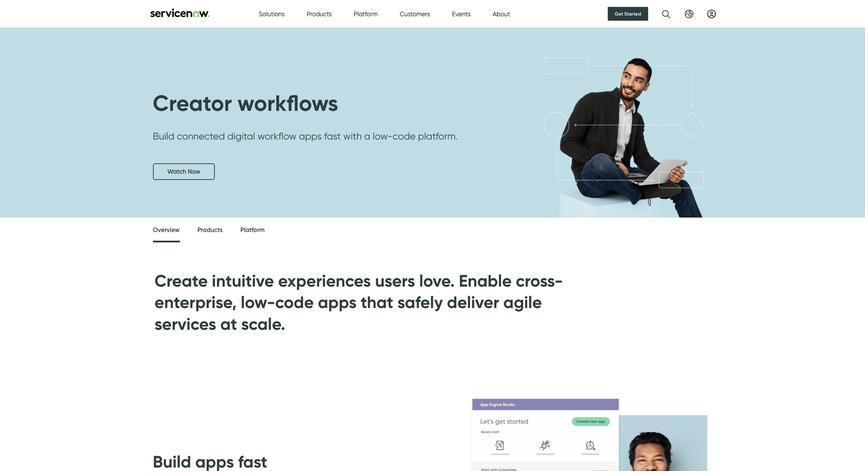 Task type: vqa. For each thing, say whether or not it's contained in the screenshot.
Choose
no



Task type: describe. For each thing, give the bounding box(es) containing it.
get
[[615, 11, 624, 17]]

watch now
[[167, 168, 201, 175]]

services
[[155, 314, 216, 335]]

0 vertical spatial apps
[[299, 130, 322, 142]]

love.
[[420, 271, 455, 291]]

customers button
[[400, 9, 431, 18]]

customers
[[400, 10, 431, 17]]

that
[[361, 292, 394, 313]]

intuitive
[[212, 271, 274, 291]]

build
[[153, 130, 175, 142]]

with
[[344, 130, 362, 142]]

cross-
[[516, 271, 564, 291]]

events
[[453, 10, 471, 17]]

events button
[[453, 9, 471, 18]]

easy-to-build apps for connected digital workflows image
[[530, 28, 720, 218]]

watch
[[167, 168, 186, 175]]

solutions button
[[259, 9, 285, 18]]

creator
[[153, 90, 232, 117]]

platform for platform dropdown button
[[354, 10, 378, 17]]

overview link
[[153, 218, 180, 245]]

overview
[[153, 226, 180, 234]]

watch now link
[[153, 163, 215, 180]]

low- for a
[[373, 130, 393, 142]]

workflows
[[238, 90, 339, 117]]

fast
[[324, 130, 341, 142]]

templates and building blocks for easy app creation image
[[461, 374, 720, 472]]

solutions
[[259, 10, 285, 17]]

go to servicenow account image
[[708, 10, 716, 18]]

platform for platform link
[[241, 226, 265, 234]]

products link
[[198, 218, 223, 243]]

get started
[[615, 11, 642, 17]]



Task type: locate. For each thing, give the bounding box(es) containing it.
1 vertical spatial platform
[[241, 226, 265, 234]]

products for products link
[[198, 226, 223, 234]]

apps
[[299, 130, 322, 142], [318, 292, 357, 313]]

low- right a
[[373, 130, 393, 142]]

platform button
[[354, 9, 378, 18]]

platform
[[354, 10, 378, 17], [241, 226, 265, 234]]

low- for enterprise,
[[241, 292, 276, 313]]

code inside create intuitive experiences users love. enable cross- enterprise, low-code apps that safely deliver agile services at scale.
[[275, 292, 314, 313]]

products for "products" dropdown button
[[307, 10, 332, 17]]

low-
[[373, 130, 393, 142], [241, 292, 276, 313]]

deliver
[[447, 292, 500, 313]]

connected
[[177, 130, 225, 142]]

1 horizontal spatial low-
[[373, 130, 393, 142]]

1 vertical spatial products
[[198, 226, 223, 234]]

low- inside create intuitive experiences users love. enable cross- enterprise, low-code apps that safely deliver agile services at scale.
[[241, 292, 276, 313]]

enterprise,
[[155, 292, 237, 313]]

safely
[[398, 292, 443, 313]]

scale.
[[241, 314, 286, 335]]

platform.
[[418, 130, 458, 142]]

0 horizontal spatial code
[[275, 292, 314, 313]]

apps down experiences
[[318, 292, 357, 313]]

get started link
[[608, 7, 649, 21]]

create
[[155, 271, 208, 291]]

platform link
[[241, 218, 265, 243]]

apps left fast
[[299, 130, 322, 142]]

a
[[365, 130, 371, 142]]

0 vertical spatial low-
[[373, 130, 393, 142]]

servicenow image
[[150, 8, 210, 17]]

now
[[188, 168, 201, 175]]

1 vertical spatial code
[[275, 292, 314, 313]]

apps inside create intuitive experiences users love. enable cross- enterprise, low-code apps that safely deliver agile services at scale.
[[318, 292, 357, 313]]

about
[[493, 10, 511, 17]]

build connected digital workflow apps fast with a low-code platform.
[[153, 130, 458, 142]]

started
[[625, 11, 642, 17]]

about button
[[493, 9, 511, 18]]

0 horizontal spatial low-
[[241, 292, 276, 313]]

0 vertical spatial code
[[393, 130, 416, 142]]

0 horizontal spatial products
[[198, 226, 223, 234]]

products
[[307, 10, 332, 17], [198, 226, 223, 234]]

code for apps
[[275, 292, 314, 313]]

digital
[[228, 130, 255, 142]]

1 horizontal spatial code
[[393, 130, 416, 142]]

code for platform.
[[393, 130, 416, 142]]

1 horizontal spatial products
[[307, 10, 332, 17]]

workflow
[[258, 130, 297, 142]]

1 vertical spatial low-
[[241, 292, 276, 313]]

1 horizontal spatial platform
[[354, 10, 378, 17]]

experiences
[[278, 271, 371, 291]]

create intuitive experiences users love. enable cross- enterprise, low-code apps that safely deliver agile services at scale.
[[155, 271, 564, 335]]

code
[[393, 130, 416, 142], [275, 292, 314, 313]]

at
[[221, 314, 237, 335]]

low- up scale.
[[241, 292, 276, 313]]

0 vertical spatial platform
[[354, 10, 378, 17]]

enable
[[459, 271, 512, 291]]

products button
[[307, 9, 332, 18]]

0 vertical spatial products
[[307, 10, 332, 17]]

users
[[375, 271, 416, 291]]

agile
[[504, 292, 543, 313]]

creator workflows
[[153, 90, 339, 117]]

0 horizontal spatial platform
[[241, 226, 265, 234]]

1 vertical spatial apps
[[318, 292, 357, 313]]



